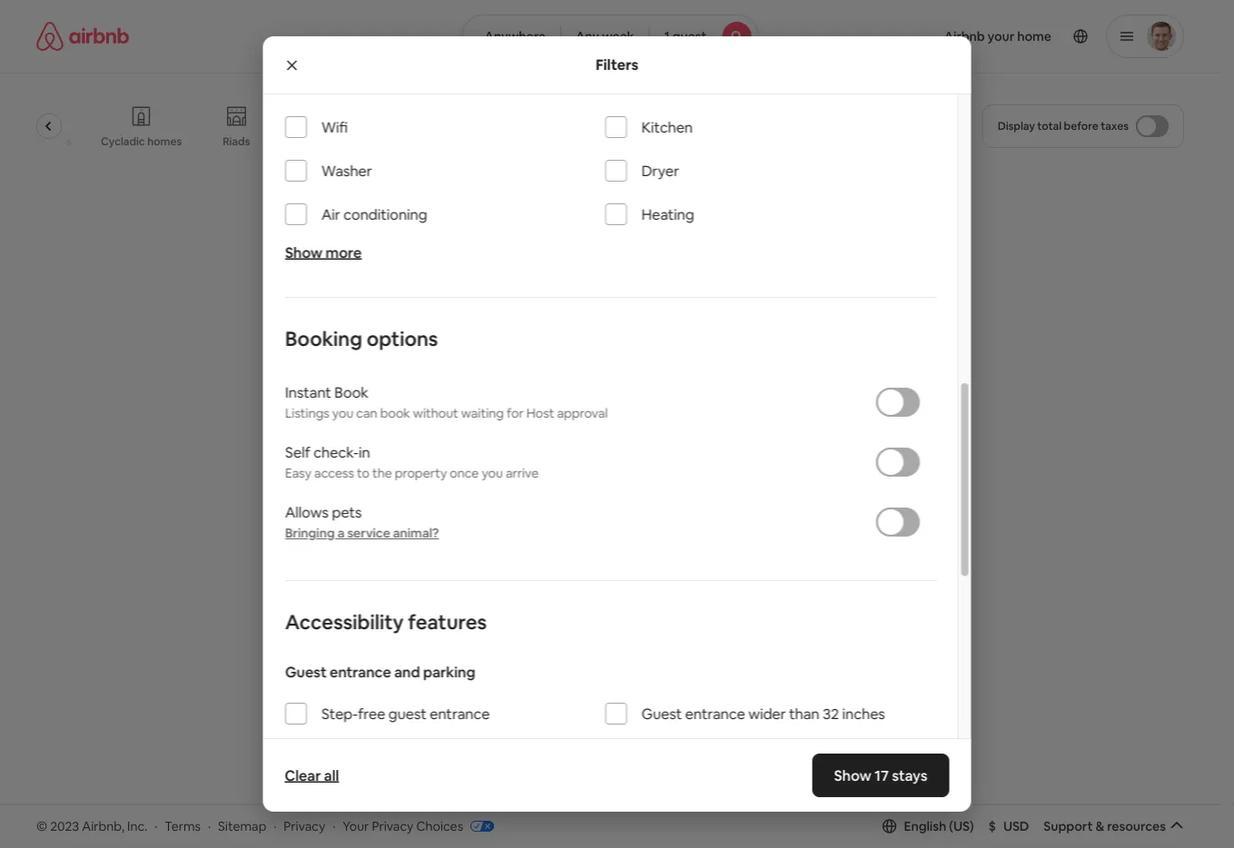 Task type: describe. For each thing, give the bounding box(es) containing it.
airbnb,
[[82, 818, 124, 834]]

inches
[[842, 704, 885, 723]]

free
[[358, 704, 385, 723]]

taxes
[[1101, 119, 1129, 133]]

the
[[372, 465, 392, 481]]

all
[[324, 766, 339, 785]]

32
[[822, 704, 839, 723]]

total
[[1037, 119, 1062, 133]]

more
[[325, 243, 361, 262]]

english (us)
[[904, 818, 974, 835]]

booking
[[285, 326, 362, 351]]

self check-in easy access to the property once you arrive
[[285, 443, 538, 481]]

host
[[526, 405, 554, 421]]

arrive
[[505, 465, 538, 481]]

support
[[1044, 818, 1093, 835]]

book
[[334, 383, 368, 401]]

book
[[380, 405, 410, 421]]

&
[[1096, 818, 1105, 835]]

english
[[904, 818, 947, 835]]

service
[[347, 525, 390, 541]]

©
[[36, 818, 47, 834]]

display total before taxes button
[[982, 104, 1184, 148]]

guest inside button
[[672, 28, 707, 45]]

instant book listings you can book without waiting for host approval
[[285, 383, 607, 421]]

pets
[[331, 503, 361, 521]]

animal?
[[393, 525, 439, 541]]

week
[[602, 28, 634, 45]]

washer
[[321, 161, 372, 180]]

filters dialog
[[263, 0, 971, 841]]

1 horizontal spatial entrance
[[429, 704, 489, 723]]

show map button
[[550, 724, 670, 768]]

show more
[[285, 243, 361, 262]]

can
[[356, 405, 377, 421]]

1
[[664, 28, 670, 45]]

in
[[358, 443, 370, 461]]

before
[[1064, 119, 1099, 133]]

you inside self check-in easy access to the property once you arrive
[[481, 465, 503, 481]]

map
[[604, 738, 631, 754]]

anywhere button
[[462, 15, 561, 58]]

stays
[[892, 766, 928, 785]]

show map
[[568, 738, 631, 754]]

2 · from the left
[[208, 818, 211, 834]]

conditioning
[[343, 205, 427, 223]]

surfing
[[646, 134, 683, 149]]

2023
[[50, 818, 79, 834]]

$
[[989, 818, 996, 835]]

to
[[356, 465, 369, 481]]

guest inside the filters dialog
[[388, 704, 426, 723]]

privacy link
[[284, 818, 325, 834]]

once
[[449, 465, 478, 481]]

any
[[576, 28, 599, 45]]

sitemap link
[[218, 818, 266, 834]]

than
[[789, 704, 819, 723]]

sitemap
[[218, 818, 266, 834]]

wifi
[[321, 118, 348, 136]]

grand
[[4, 134, 36, 149]]

a
[[337, 525, 344, 541]]

riads
[[223, 134, 250, 149]]

step-free guest entrance
[[321, 704, 489, 723]]

allows pets bringing a service animal?
[[285, 503, 439, 541]]

display total before taxes
[[998, 119, 1129, 133]]

dryer
[[641, 161, 679, 180]]

your privacy choices link
[[343, 818, 494, 836]]

english (us) button
[[882, 818, 974, 835]]

ryokans
[[295, 134, 338, 149]]

self
[[285, 443, 310, 461]]

options
[[366, 326, 438, 351]]

heating
[[641, 205, 694, 223]]

accessibility features
[[285, 609, 486, 635]]



Task type: vqa. For each thing, say whether or not it's contained in the screenshot.
area
no



Task type: locate. For each thing, give the bounding box(es) containing it.
1 horizontal spatial guest
[[672, 28, 707, 45]]

without
[[413, 405, 458, 421]]

privacy down clear
[[284, 818, 325, 834]]

you
[[332, 405, 353, 421], [481, 465, 503, 481]]

you down book
[[332, 405, 353, 421]]

choices
[[416, 818, 463, 834]]

· right inc.
[[155, 818, 158, 834]]

entrance up free
[[329, 663, 391, 681]]

4 · from the left
[[333, 818, 336, 834]]

your
[[343, 818, 369, 834]]

0 horizontal spatial you
[[332, 405, 353, 421]]

entrance for guest entrance wider than 32 inches
[[685, 704, 745, 723]]

None search field
[[462, 15, 759, 58]]

guest up step-
[[285, 663, 326, 681]]

kitchen
[[641, 118, 693, 136]]

guest right free
[[388, 704, 426, 723]]

your privacy choices
[[343, 818, 463, 834]]

0 horizontal spatial guest
[[285, 663, 326, 681]]

show for show 17 stays
[[834, 766, 872, 785]]

show left more
[[285, 243, 322, 262]]

show more button
[[285, 243, 361, 262]]

check-
[[313, 443, 358, 461]]

guest right 1
[[672, 28, 707, 45]]

easy
[[285, 465, 311, 481]]

clear all button
[[276, 757, 348, 794]]

17
[[875, 766, 889, 785]]

1 vertical spatial you
[[481, 465, 503, 481]]

you right once
[[481, 465, 503, 481]]

group
[[4, 91, 871, 162]]

1 guest button
[[649, 15, 759, 58]]

0 horizontal spatial guest
[[388, 704, 426, 723]]

show left map
[[568, 738, 601, 754]]

· right terms link
[[208, 818, 211, 834]]

any week button
[[560, 15, 650, 58]]

parking
[[423, 663, 475, 681]]

0 horizontal spatial entrance
[[329, 663, 391, 681]]

· left privacy link
[[274, 818, 277, 834]]

2 horizontal spatial entrance
[[685, 704, 745, 723]]

clear all
[[285, 766, 339, 785]]

cycladic
[[101, 134, 145, 149]]

0 horizontal spatial privacy
[[284, 818, 325, 834]]

1 guest
[[664, 28, 707, 45]]

air conditioning
[[321, 205, 427, 223]]

allows
[[285, 503, 328, 521]]

instant
[[285, 383, 331, 401]]

features
[[408, 609, 486, 635]]

and
[[394, 663, 420, 681]]

show for show more
[[285, 243, 322, 262]]

homes
[[147, 134, 182, 149]]

display
[[998, 119, 1035, 133]]

0 vertical spatial guest
[[285, 663, 326, 681]]

cycladic homes
[[101, 134, 182, 149]]

wider
[[748, 704, 786, 723]]

1 horizontal spatial you
[[481, 465, 503, 481]]

booking options
[[285, 326, 438, 351]]

show left 17
[[834, 766, 872, 785]]

entrance for guest entrance and parking
[[329, 663, 391, 681]]

access
[[314, 465, 354, 481]]

· left your
[[333, 818, 336, 834]]

show for show map
[[568, 738, 601, 754]]

1 horizontal spatial privacy
[[372, 818, 414, 834]]

terms link
[[165, 818, 201, 834]]

support & resources button
[[1044, 818, 1184, 835]]

resources
[[1107, 818, 1166, 835]]

profile element
[[781, 0, 1184, 73]]

bringing
[[285, 525, 334, 541]]

usd
[[1004, 818, 1029, 835]]

inc.
[[127, 818, 147, 834]]

terms
[[165, 818, 201, 834]]

pianos
[[38, 134, 72, 149]]

1 privacy from the left
[[284, 818, 325, 834]]

1 vertical spatial guest
[[388, 704, 426, 723]]

2 vertical spatial show
[[834, 766, 872, 785]]

hanoks
[[565, 134, 603, 149]]

clear
[[285, 766, 321, 785]]

waiting
[[461, 405, 504, 421]]

anywhere
[[485, 28, 546, 45]]

$ usd
[[989, 818, 1029, 835]]

guest for guest entrance and parking
[[285, 663, 326, 681]]

guest entrance wider than 32 inches
[[641, 704, 885, 723]]

1 · from the left
[[155, 818, 158, 834]]

2 horizontal spatial show
[[834, 766, 872, 785]]

terms · sitemap · privacy
[[165, 818, 325, 834]]

show 17 stays
[[834, 766, 928, 785]]

1 horizontal spatial show
[[568, 738, 601, 754]]

privacy
[[284, 818, 325, 834], [372, 818, 414, 834]]

privacy right your
[[372, 818, 414, 834]]

0 horizontal spatial show
[[285, 243, 322, 262]]

0 vertical spatial guest
[[672, 28, 707, 45]]

air
[[321, 205, 340, 223]]

·
[[155, 818, 158, 834], [208, 818, 211, 834], [274, 818, 277, 834], [333, 818, 336, 834]]

entrance left wider
[[685, 704, 745, 723]]

filters
[[596, 55, 639, 74]]

entrance down 'parking'
[[429, 704, 489, 723]]

show inside button
[[568, 738, 601, 754]]

1 vertical spatial show
[[568, 738, 601, 754]]

1 horizontal spatial guest
[[641, 704, 682, 723]]

guest for guest entrance wider than 32 inches
[[641, 704, 682, 723]]

group containing grand pianos
[[4, 91, 871, 162]]

3 · from the left
[[274, 818, 277, 834]]

guest entrance and parking
[[285, 663, 475, 681]]

step-
[[321, 704, 358, 723]]

accessibility
[[285, 609, 403, 635]]

show 17 stays link
[[812, 754, 950, 797]]

© 2023 airbnb, inc. ·
[[36, 818, 158, 834]]

0 vertical spatial show
[[285, 243, 322, 262]]

entrance
[[329, 663, 391, 681], [429, 704, 489, 723], [685, 704, 745, 723]]

1 vertical spatial guest
[[641, 704, 682, 723]]

bringing a service animal? button
[[285, 525, 439, 541]]

you inside instant book listings you can book without waiting for host approval
[[332, 405, 353, 421]]

show
[[285, 243, 322, 262], [568, 738, 601, 754], [834, 766, 872, 785]]

none search field containing anywhere
[[462, 15, 759, 58]]

(us)
[[949, 818, 974, 835]]

approval
[[557, 405, 607, 421]]

0 vertical spatial you
[[332, 405, 353, 421]]

property
[[394, 465, 447, 481]]

privacy inside your privacy choices link
[[372, 818, 414, 834]]

any week
[[576, 28, 634, 45]]

guest
[[285, 663, 326, 681], [641, 704, 682, 723]]

2 privacy from the left
[[372, 818, 414, 834]]

guest up show map button
[[641, 704, 682, 723]]



